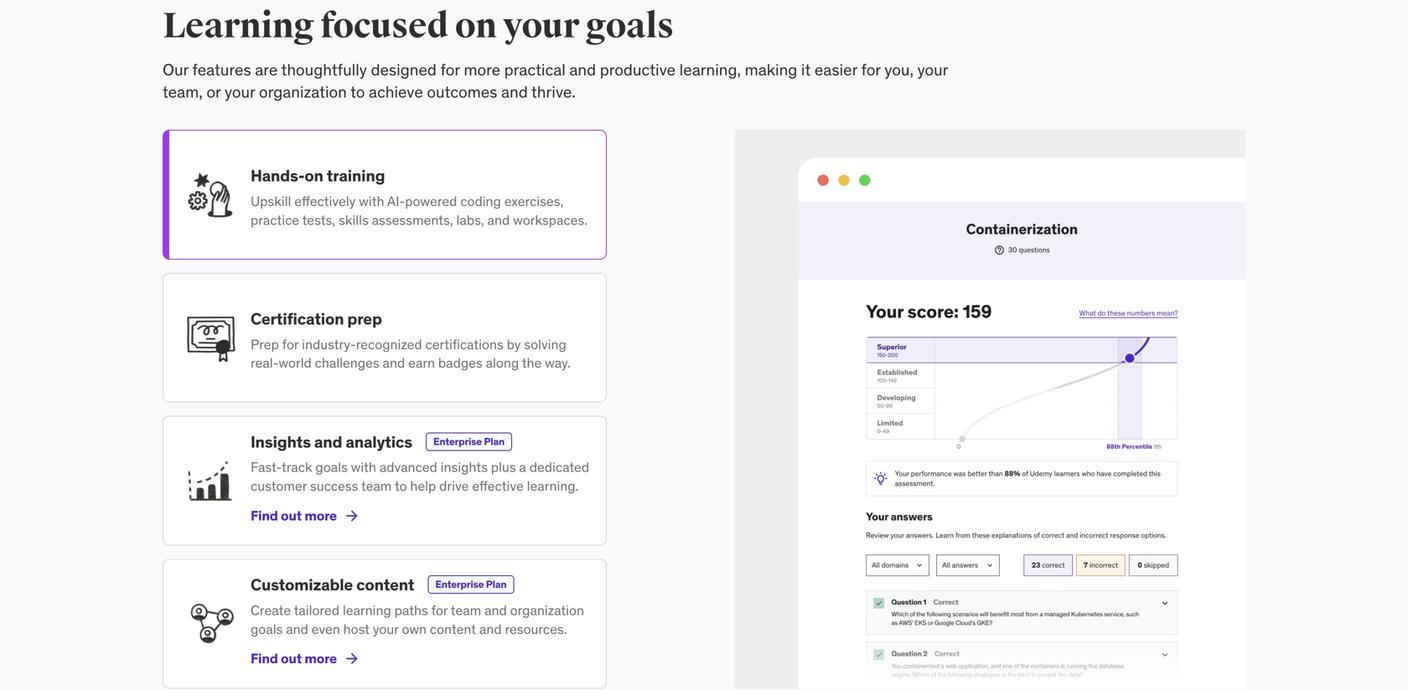 Task type: vqa. For each thing, say whether or not it's contained in the screenshot.
Screenshot of the learner metrics interface image
yes



Task type: describe. For each thing, give the bounding box(es) containing it.
create
[[251, 603, 291, 620]]

exercises,
[[505, 193, 564, 210]]

0 horizontal spatial content
[[356, 576, 415, 596]]

tests,
[[302, 212, 336, 229]]

badges
[[438, 355, 483, 372]]

out for customizable
[[281, 651, 302, 668]]

own
[[402, 621, 427, 639]]

help
[[410, 478, 436, 495]]

enterprise plan for insights and analytics
[[434, 436, 505, 449]]

you,
[[885, 60, 914, 80]]

team inside fast-track goals with advanced insights plus a dedicated customer success team to help drive effective learning.
[[361, 478, 392, 495]]

more for insights and analytics
[[305, 508, 337, 525]]

training
[[327, 166, 385, 186]]

customizable
[[251, 576, 353, 596]]

easier
[[815, 60, 858, 80]]

fast-
[[251, 459, 282, 477]]

enterprise for customizable content
[[436, 579, 484, 592]]

earn
[[408, 355, 435, 372]]

for inside create tailored learning paths for team and organization goals and even host your own content and resources.
[[432, 603, 448, 620]]

goals inside fast-track goals with advanced insights plus a dedicated customer success team to help drive effective learning.
[[316, 459, 348, 477]]

find out more for customizable
[[251, 651, 337, 668]]

world
[[279, 355, 312, 372]]

learning,
[[680, 60, 741, 80]]

with inside hands-on training upskill effectively with ai-powered coding exercises, practice tests, skills assessments, labs, and workspaces.
[[359, 193, 384, 210]]

with inside fast-track goals with advanced insights plus a dedicated customer success team to help drive effective learning.
[[351, 459, 376, 477]]

customizable content tab
[[163, 560, 607, 690]]

out for insights
[[281, 508, 302, 525]]

effectively
[[295, 193, 356, 210]]

screenshot of the learner metrics interface image
[[735, 130, 1246, 690]]

along
[[486, 355, 519, 372]]

a
[[519, 459, 526, 477]]

designed
[[371, 60, 437, 80]]

certification prep prep for industry-recognized certifications by solving real-world challenges and earn badges along the way.
[[251, 309, 571, 372]]

the
[[522, 355, 542, 372]]

fast-track goals with advanced insights plus a dedicated customer success team to help drive effective learning.
[[251, 459, 590, 495]]

organization inside create tailored learning paths for team and organization goals and even host your own content and resources.
[[510, 603, 584, 620]]

team,
[[163, 82, 203, 102]]

customer
[[251, 478, 307, 495]]

recognized
[[356, 336, 422, 353]]

coding
[[461, 193, 501, 210]]

our features are thoughtfully designed for more practical and productive learning, making it easier for you, your team, or your organization to achieve outcomes and thrive.
[[163, 60, 948, 102]]

even
[[312, 621, 340, 639]]

and up the success
[[314, 432, 342, 452]]

certification prep tab
[[163, 273, 607, 403]]

assessments,
[[372, 212, 453, 229]]

workspaces.
[[513, 212, 588, 229]]

hands-
[[251, 166, 305, 186]]

for left you,
[[862, 60, 881, 80]]

powered
[[405, 193, 457, 210]]

content inside create tailored learning paths for team and organization goals and even host your own content and resources.
[[430, 621, 476, 639]]

insights
[[251, 432, 311, 452]]

your right you,
[[918, 60, 948, 80]]

resources.
[[505, 621, 567, 639]]

find out more link for customizable
[[251, 640, 361, 680]]

practice
[[251, 212, 299, 229]]

1 horizontal spatial on
[[455, 4, 497, 48]]

find for customizable
[[251, 651, 278, 668]]

challenges
[[315, 355, 380, 372]]

more for customizable content
[[305, 651, 337, 668]]

solving
[[524, 336, 567, 353]]

0 vertical spatial goals
[[586, 4, 674, 48]]

by
[[507, 336, 521, 353]]

small image
[[344, 508, 361, 525]]

thrive.
[[532, 82, 576, 102]]

are
[[255, 60, 278, 80]]

track
[[282, 459, 312, 477]]

and inside hands-on training upskill effectively with ai-powered coding exercises, practice tests, skills assessments, labs, and workspaces.
[[488, 212, 510, 229]]

achieve
[[369, 82, 423, 102]]



Task type: locate. For each thing, give the bounding box(es) containing it.
1 vertical spatial find
[[251, 651, 278, 668]]

enterprise up insights
[[434, 436, 482, 449]]

1 horizontal spatial organization
[[510, 603, 584, 620]]

prep
[[251, 336, 279, 353]]

to left achieve
[[351, 82, 365, 102]]

1 vertical spatial plan
[[486, 579, 507, 592]]

insights
[[441, 459, 488, 477]]

0 horizontal spatial on
[[305, 166, 324, 186]]

goals up the success
[[316, 459, 348, 477]]

and down tailored
[[286, 621, 309, 639]]

0 vertical spatial enterprise plan
[[434, 436, 505, 449]]

skills
[[339, 212, 369, 229]]

more left small icon
[[305, 508, 337, 525]]

find out more link down even
[[251, 640, 361, 680]]

productive
[[600, 60, 676, 80]]

your right or
[[225, 82, 255, 102]]

0 vertical spatial out
[[281, 508, 302, 525]]

to
[[351, 82, 365, 102], [395, 478, 407, 495]]

2 vertical spatial more
[[305, 651, 337, 668]]

goals
[[586, 4, 674, 48], [316, 459, 348, 477], [251, 621, 283, 639]]

0 horizontal spatial to
[[351, 82, 365, 102]]

2 find out more from the top
[[251, 651, 337, 668]]

1 find out more link from the top
[[251, 496, 361, 537]]

find out more inside customizable content tab
[[251, 651, 337, 668]]

find inside customizable content tab
[[251, 651, 278, 668]]

1 vertical spatial find out more link
[[251, 640, 361, 680]]

0 vertical spatial find
[[251, 508, 278, 525]]

plan inside insights and analytics tab
[[484, 436, 505, 449]]

team down advanced
[[361, 478, 392, 495]]

more down even
[[305, 651, 337, 668]]

1 vertical spatial find out more
[[251, 651, 337, 668]]

success
[[310, 478, 358, 495]]

1 vertical spatial enterprise plan
[[436, 579, 507, 592]]

on up outcomes in the left top of the page
[[455, 4, 497, 48]]

1 vertical spatial on
[[305, 166, 324, 186]]

way.
[[545, 355, 571, 372]]

learning.
[[527, 478, 579, 495]]

enterprise plan for customizable content
[[436, 579, 507, 592]]

goals up productive
[[586, 4, 674, 48]]

insights and analytics
[[251, 432, 413, 452]]

your down learning
[[373, 621, 399, 639]]

paths
[[395, 603, 428, 620]]

our
[[163, 60, 189, 80]]

and up resources.
[[485, 603, 507, 620]]

practical
[[505, 60, 566, 80]]

hands-on training tab
[[163, 130, 607, 260]]

1 vertical spatial content
[[430, 621, 476, 639]]

for up world
[[282, 336, 299, 353]]

learning
[[163, 4, 314, 48]]

find out more link down customer
[[251, 496, 361, 537]]

content
[[356, 576, 415, 596], [430, 621, 476, 639]]

features
[[192, 60, 251, 80]]

on inside hands-on training upskill effectively with ai-powered coding exercises, practice tests, skills assessments, labs, and workspaces.
[[305, 166, 324, 186]]

out
[[281, 508, 302, 525], [281, 651, 302, 668]]

enterprise
[[434, 436, 482, 449], [436, 579, 484, 592]]

goals down create
[[251, 621, 283, 639]]

organization down thoughtfully
[[259, 82, 347, 102]]

hands-on training upskill effectively with ai-powered coding exercises, practice tests, skills assessments, labs, and workspaces.
[[251, 166, 588, 229]]

more inside customizable content tab
[[305, 651, 337, 668]]

0 vertical spatial find out more link
[[251, 496, 361, 537]]

to inside the our features are thoughtfully designed for more practical and productive learning, making it easier for you, your team, or your organization to achieve outcomes and thrive.
[[351, 82, 365, 102]]

1 out from the top
[[281, 508, 302, 525]]

find out more link
[[251, 496, 361, 537], [251, 640, 361, 680]]

prep
[[348, 309, 382, 329]]

certifications
[[426, 336, 504, 353]]

labs,
[[457, 212, 484, 229]]

1 find out more from the top
[[251, 508, 337, 525]]

organization inside the our features are thoughtfully designed for more practical and productive learning, making it easier for you, your team, or your organization to achieve outcomes and thrive.
[[259, 82, 347, 102]]

0 vertical spatial organization
[[259, 82, 347, 102]]

1 vertical spatial out
[[281, 651, 302, 668]]

analytics
[[346, 432, 413, 452]]

1 horizontal spatial goals
[[316, 459, 348, 477]]

1 vertical spatial organization
[[510, 603, 584, 620]]

outcomes
[[427, 82, 498, 102]]

find out more for insights
[[251, 508, 337, 525]]

find
[[251, 508, 278, 525], [251, 651, 278, 668]]

1 vertical spatial more
[[305, 508, 337, 525]]

customizable content
[[251, 576, 415, 596]]

out down customer
[[281, 508, 302, 525]]

enterprise plan up create tailored learning paths for team and organization goals and even host your own content and resources.
[[436, 579, 507, 592]]

effective
[[472, 478, 524, 495]]

organization up resources.
[[510, 603, 584, 620]]

or
[[207, 82, 221, 102]]

2 horizontal spatial goals
[[586, 4, 674, 48]]

with
[[359, 193, 384, 210], [351, 459, 376, 477]]

find down create
[[251, 651, 278, 668]]

find out more inside insights and analytics tab
[[251, 508, 337, 525]]

advanced
[[380, 459, 438, 477]]

2 vertical spatial goals
[[251, 621, 283, 639]]

0 horizontal spatial team
[[361, 478, 392, 495]]

content right own
[[430, 621, 476, 639]]

1 horizontal spatial to
[[395, 478, 407, 495]]

2 find out more link from the top
[[251, 640, 361, 680]]

find for insights
[[251, 508, 278, 525]]

learning focused on your goals tab list
[[163, 130, 607, 690]]

with left ai-
[[359, 193, 384, 210]]

thoughtfully
[[281, 60, 367, 80]]

it
[[802, 60, 811, 80]]

learning
[[343, 603, 391, 620]]

create tailored learning paths for team and organization goals and even host your own content and resources.
[[251, 603, 584, 639]]

team
[[361, 478, 392, 495], [451, 603, 482, 620]]

more inside the our features are thoughtfully designed for more practical and productive learning, making it easier for you, your team, or your organization to achieve outcomes and thrive.
[[464, 60, 501, 80]]

for right "paths"
[[432, 603, 448, 620]]

and
[[570, 60, 596, 80], [501, 82, 528, 102], [488, 212, 510, 229], [383, 355, 405, 372], [314, 432, 342, 452], [485, 603, 507, 620], [286, 621, 309, 639], [480, 621, 502, 639]]

plus
[[491, 459, 516, 477]]

find out more down customer
[[251, 508, 337, 525]]

enterprise plan inside insights and analytics tab
[[434, 436, 505, 449]]

enterprise up create tailored learning paths for team and organization goals and even host your own content and resources.
[[436, 579, 484, 592]]

out inside insights and analytics tab
[[281, 508, 302, 525]]

find out more link inside insights and analytics tab
[[251, 496, 361, 537]]

enterprise plan
[[434, 436, 505, 449], [436, 579, 507, 592]]

upskill
[[251, 193, 291, 210]]

small image
[[344, 651, 361, 668]]

certification
[[251, 309, 344, 329]]

your inside create tailored learning paths for team and organization goals and even host your own content and resources.
[[373, 621, 399, 639]]

on
[[455, 4, 497, 48], [305, 166, 324, 186]]

0 vertical spatial team
[[361, 478, 392, 495]]

goals inside create tailored learning paths for team and organization goals and even host your own content and resources.
[[251, 621, 283, 639]]

on up "effectively"
[[305, 166, 324, 186]]

enterprise inside insights and analytics tab
[[434, 436, 482, 449]]

0 vertical spatial enterprise
[[434, 436, 482, 449]]

learning focused on your goals
[[163, 4, 674, 48]]

more up outcomes in the left top of the page
[[464, 60, 501, 80]]

to down advanced
[[395, 478, 407, 495]]

and down recognized
[[383, 355, 405, 372]]

1 horizontal spatial content
[[430, 621, 476, 639]]

enterprise inside customizable content tab
[[436, 579, 484, 592]]

for inside certification prep prep for industry-recognized certifications by solving real-world challenges and earn badges along the way.
[[282, 336, 299, 353]]

find out more link for insights
[[251, 496, 361, 537]]

plan up resources.
[[486, 579, 507, 592]]

out down create
[[281, 651, 302, 668]]

team inside create tailored learning paths for team and organization goals and even host your own content and resources.
[[451, 603, 482, 620]]

and down coding
[[488, 212, 510, 229]]

find out more
[[251, 508, 337, 525], [251, 651, 337, 668]]

insights and analytics tab
[[163, 417, 607, 546]]

host
[[344, 621, 370, 639]]

find out more down even
[[251, 651, 337, 668]]

tailored
[[294, 603, 340, 620]]

plan for insights and analytics
[[484, 436, 505, 449]]

real-
[[251, 355, 279, 372]]

out inside customizable content tab
[[281, 651, 302, 668]]

for up outcomes in the left top of the page
[[441, 60, 460, 80]]

0 vertical spatial on
[[455, 4, 497, 48]]

and left resources.
[[480, 621, 502, 639]]

enterprise plan up insights
[[434, 436, 505, 449]]

plan
[[484, 436, 505, 449], [486, 579, 507, 592]]

1 vertical spatial to
[[395, 478, 407, 495]]

2 find from the top
[[251, 651, 278, 668]]

making
[[745, 60, 798, 80]]

0 horizontal spatial goals
[[251, 621, 283, 639]]

1 vertical spatial with
[[351, 459, 376, 477]]

0 vertical spatial find out more
[[251, 508, 337, 525]]

your
[[503, 4, 580, 48], [918, 60, 948, 80], [225, 82, 255, 102], [373, 621, 399, 639]]

industry-
[[302, 336, 356, 353]]

focused
[[321, 4, 449, 48]]

find inside insights and analytics tab
[[251, 508, 278, 525]]

find out more link inside customizable content tab
[[251, 640, 361, 680]]

dedicated
[[530, 459, 590, 477]]

more inside insights and analytics tab
[[305, 508, 337, 525]]

1 vertical spatial team
[[451, 603, 482, 620]]

0 horizontal spatial organization
[[259, 82, 347, 102]]

with down analytics
[[351, 459, 376, 477]]

0 vertical spatial with
[[359, 193, 384, 210]]

0 vertical spatial more
[[464, 60, 501, 80]]

for
[[441, 60, 460, 80], [862, 60, 881, 80], [282, 336, 299, 353], [432, 603, 448, 620]]

1 vertical spatial goals
[[316, 459, 348, 477]]

2 out from the top
[[281, 651, 302, 668]]

organization
[[259, 82, 347, 102], [510, 603, 584, 620]]

and inside certification prep prep for industry-recognized certifications by solving real-world challenges and earn badges along the way.
[[383, 355, 405, 372]]

ai-
[[387, 193, 405, 210]]

and up "thrive."
[[570, 60, 596, 80]]

0 vertical spatial to
[[351, 82, 365, 102]]

your up 'practical'
[[503, 4, 580, 48]]

1 vertical spatial enterprise
[[436, 579, 484, 592]]

plan up the plus
[[484, 436, 505, 449]]

1 find from the top
[[251, 508, 278, 525]]

find down customer
[[251, 508, 278, 525]]

enterprise plan inside customizable content tab
[[436, 579, 507, 592]]

and down 'practical'
[[501, 82, 528, 102]]

plan inside customizable content tab
[[486, 579, 507, 592]]

1 horizontal spatial team
[[451, 603, 482, 620]]

team right "paths"
[[451, 603, 482, 620]]

to inside fast-track goals with advanced insights plus a dedicated customer success team to help drive effective learning.
[[395, 478, 407, 495]]

more
[[464, 60, 501, 80], [305, 508, 337, 525], [305, 651, 337, 668]]

0 vertical spatial content
[[356, 576, 415, 596]]

content up learning
[[356, 576, 415, 596]]

enterprise for insights and analytics
[[434, 436, 482, 449]]

0 vertical spatial plan
[[484, 436, 505, 449]]

drive
[[440, 478, 469, 495]]

plan for customizable content
[[486, 579, 507, 592]]



